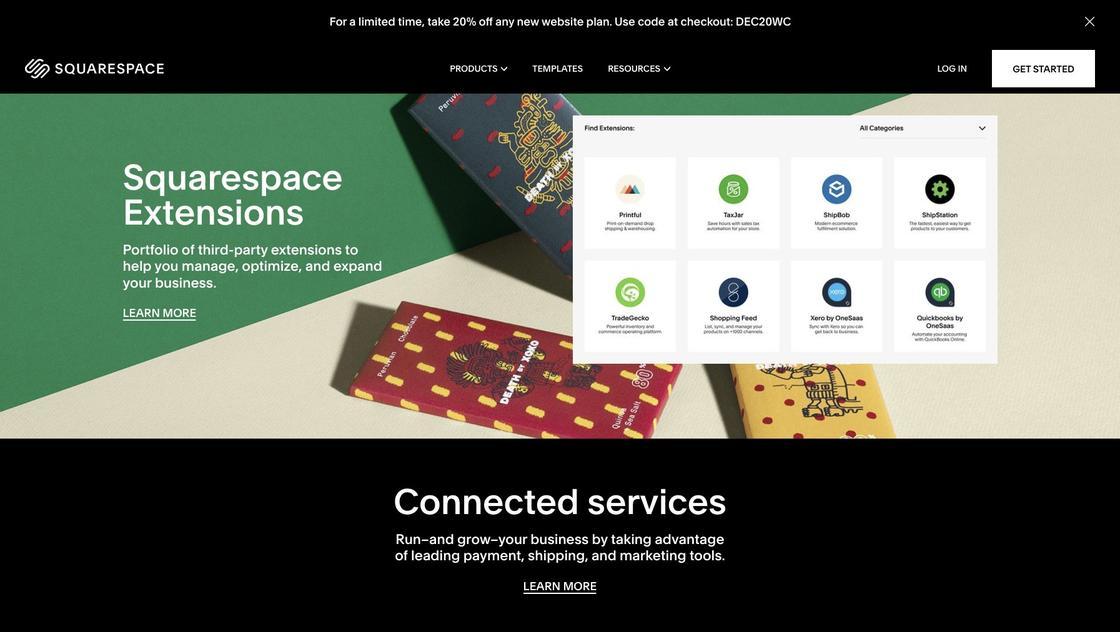 Task type: locate. For each thing, give the bounding box(es) containing it.
a
[[349, 14, 356, 29]]

log             in
[[937, 63, 967, 74]]

learn more down shipping,
[[523, 580, 597, 594]]

0 vertical spatial and
[[305, 258, 330, 275]]

0 horizontal spatial of
[[182, 242, 195, 258]]

plan.
[[586, 14, 612, 29]]

learn down shipping,
[[523, 580, 560, 594]]

off
[[479, 14, 493, 29]]

squarespace logo image
[[25, 59, 164, 79]]

1 vertical spatial learn more
[[523, 580, 597, 594]]

log             in link
[[937, 63, 967, 74]]

started
[[1033, 63, 1074, 75]]

1 horizontal spatial learn
[[523, 580, 560, 594]]

by
[[592, 532, 608, 548]]

business.
[[155, 275, 216, 291]]

learn more link down shipping,
[[523, 580, 597, 595]]

help
[[123, 258, 152, 275]]

1 vertical spatial learn more link
[[523, 580, 597, 595]]

0 horizontal spatial more
[[163, 306, 196, 320]]

templates link
[[532, 44, 583, 94]]

marketing
[[620, 548, 686, 565]]

learn
[[123, 306, 160, 320], [523, 580, 560, 594]]

0 vertical spatial learn more link
[[123, 306, 196, 321]]

learn more link down your
[[123, 306, 196, 321]]

of inside the portfolio of third-party extensions to help you manage, optimize, and expand your business.
[[182, 242, 195, 258]]

shipping,
[[528, 548, 588, 565]]

and left to
[[305, 258, 330, 275]]

more
[[163, 306, 196, 320], [563, 580, 597, 594]]

1 horizontal spatial learn more link
[[523, 580, 597, 595]]

learn down your
[[123, 306, 160, 320]]

1 vertical spatial more
[[563, 580, 597, 594]]

learn for extensions
[[123, 306, 160, 320]]

learn more for extensions
[[123, 306, 196, 320]]

portfolio of third-party extensions to help you manage, optimize, and expand your business.
[[123, 242, 382, 291]]

0 vertical spatial learn
[[123, 306, 160, 320]]

tools.
[[689, 548, 725, 565]]

0 horizontal spatial and
[[305, 258, 330, 275]]

connected services
[[394, 481, 727, 523]]

services
[[587, 481, 727, 523]]

1 horizontal spatial more
[[563, 580, 597, 594]]

more down shipping,
[[563, 580, 597, 594]]

at
[[667, 14, 678, 29]]

learn more link
[[123, 306, 196, 321], [523, 580, 597, 595]]

0 horizontal spatial learn
[[123, 306, 160, 320]]

learn more
[[123, 306, 196, 320], [523, 580, 597, 594]]

0 vertical spatial learn more
[[123, 306, 196, 320]]

any
[[495, 14, 514, 29]]

dec20wc
[[735, 14, 791, 29]]

get started link
[[992, 50, 1095, 87]]

1 horizontal spatial learn more
[[523, 580, 597, 594]]

take
[[427, 14, 450, 29]]

extensions
[[123, 191, 304, 233]]

learn for services
[[523, 580, 560, 594]]

1 vertical spatial of
[[395, 548, 408, 565]]

website
[[541, 14, 583, 29]]

learn more for services
[[523, 580, 597, 594]]

0 vertical spatial more
[[163, 306, 196, 320]]

you
[[155, 258, 178, 275]]

of
[[182, 242, 195, 258], [395, 548, 408, 565]]

get
[[1013, 63, 1031, 75]]

of right you
[[182, 242, 195, 258]]

1 vertical spatial learn
[[523, 580, 560, 594]]

1 horizontal spatial and
[[592, 548, 616, 565]]

and right shipping,
[[592, 548, 616, 565]]

0 vertical spatial of
[[182, 242, 195, 258]]

0 horizontal spatial learn more
[[123, 306, 196, 320]]

1 vertical spatial and
[[592, 548, 616, 565]]

payment,
[[463, 548, 525, 565]]

of left leading
[[395, 548, 408, 565]]

0 horizontal spatial learn more link
[[123, 306, 196, 321]]

more down the business.
[[163, 306, 196, 320]]

resources button
[[608, 44, 670, 94]]

products
[[450, 63, 498, 74]]

and inside run–and grow–your business by taking advantage of leading payment, shipping, and marketing tools.
[[592, 548, 616, 565]]

and
[[305, 258, 330, 275], [592, 548, 616, 565]]

more for extensions
[[163, 306, 196, 320]]

1 horizontal spatial of
[[395, 548, 408, 565]]

20%
[[453, 14, 476, 29]]

learn more down your
[[123, 306, 196, 320]]

and inside the portfolio of third-party extensions to help you manage, optimize, and expand your business.
[[305, 258, 330, 275]]



Task type: describe. For each thing, give the bounding box(es) containing it.
time,
[[398, 14, 425, 29]]

use
[[614, 14, 635, 29]]

for a limited time, take 20% off any new website plan. use code at checkout: dec20wc
[[329, 14, 791, 29]]

optimize,
[[242, 258, 302, 275]]

expand
[[333, 258, 382, 275]]

code
[[637, 14, 665, 29]]

advantage
[[655, 532, 724, 548]]

templates
[[532, 63, 583, 74]]

run–and
[[396, 532, 454, 548]]

grow–your
[[457, 532, 527, 548]]

your
[[123, 275, 152, 291]]

and for extensions
[[305, 258, 330, 275]]

business
[[530, 532, 589, 548]]

more for services
[[563, 580, 597, 594]]

connected
[[394, 481, 579, 523]]

squarespace
[[123, 156, 343, 198]]

leading
[[411, 548, 460, 565]]

run–and grow–your business by taking advantage of leading payment, shipping, and marketing tools.
[[395, 532, 725, 565]]

party
[[234, 242, 268, 258]]

resources
[[608, 63, 660, 74]]

learn more link for extensions
[[123, 306, 196, 321]]

extensions
[[271, 242, 342, 258]]

taking
[[611, 532, 652, 548]]

of inside run–and grow–your business by taking advantage of leading payment, shipping, and marketing tools.
[[395, 548, 408, 565]]

products button
[[450, 44, 507, 94]]

new
[[517, 14, 539, 29]]

third-
[[198, 242, 234, 258]]

manage,
[[182, 258, 239, 275]]

limited
[[358, 14, 395, 29]]

portfolio
[[123, 242, 178, 258]]

log
[[937, 63, 956, 74]]

checkout:
[[680, 14, 733, 29]]

learn more link for services
[[523, 580, 597, 595]]

and for services
[[592, 548, 616, 565]]

chocolate bars image
[[0, 41, 1120, 439]]

for
[[329, 14, 346, 29]]

get started
[[1013, 63, 1074, 75]]

to
[[345, 242, 358, 258]]

squarespace extensions
[[123, 156, 343, 233]]

squarespace logo link
[[25, 59, 239, 79]]

ui display third-party extensions image
[[573, 116, 997, 364]]

in
[[958, 63, 967, 74]]



Task type: vqa. For each thing, say whether or not it's contained in the screenshot.
checkout:
yes



